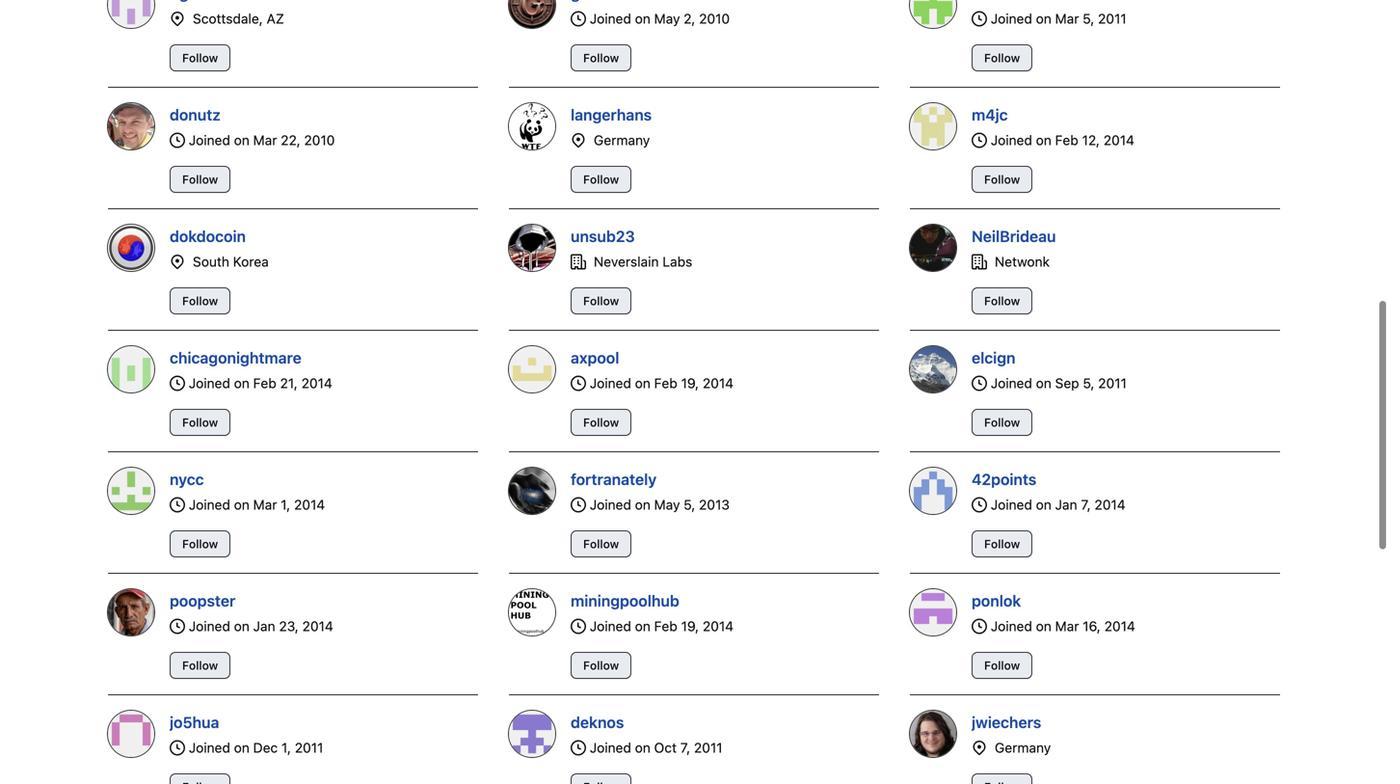 Task type: vqa. For each thing, say whether or not it's contained in the screenshot.
'DISPLAY CURRENT LOCAL TIME' 'option'
no



Task type: describe. For each thing, give the bounding box(es) containing it.
oct
[[655, 740, 677, 756]]

Follow m4jc submit
[[972, 166, 1033, 193]]

jan for poopster
[[253, 618, 275, 634]]

location image for dokdocoin
[[170, 254, 185, 270]]

joined for m4jc
[[991, 132, 1033, 148]]

neverslain
[[594, 254, 659, 270]]

2014 for 42points
[[1095, 497, 1126, 513]]

jo5hua link
[[170, 713, 219, 732]]

joined for ponlok
[[991, 618, 1033, 634]]

@elcign image
[[910, 346, 957, 393]]

2011 for elcign
[[1099, 375, 1127, 391]]

1, for nycc
[[281, 497, 291, 513]]

on for chicagonightmare
[[234, 375, 250, 391]]

neilbrideau link
[[972, 227, 1057, 245]]

joined on oct 7, 2011
[[586, 740, 723, 756]]

Follow axpool submit
[[571, 409, 632, 436]]

clock image for ponlok
[[972, 619, 988, 634]]

2010 for joined on may 2, 2010
[[699, 11, 730, 27]]

@axpool image
[[509, 346, 556, 393]]

@neilbrideau image
[[910, 225, 957, 271]]

on for miningpoolhub
[[635, 618, 651, 634]]

joined on feb 19, 2014 for miningpoolhub
[[586, 618, 734, 634]]

location image for jwiechers
[[972, 740, 988, 756]]

@poopster image
[[108, 589, 154, 636]]

@42points image
[[910, 468, 957, 514]]

m4jc link
[[972, 106, 1008, 124]]

on for axpool
[[635, 375, 651, 391]]

on for m4jc
[[1037, 132, 1052, 148]]

clock image for axpool
[[571, 376, 586, 391]]

Follow unsub23 submit
[[571, 287, 632, 314]]

miningpoolhub link
[[571, 592, 680, 610]]

clock image for donutz
[[170, 133, 185, 148]]

nycc
[[170, 470, 204, 489]]

19, for axpool
[[681, 375, 699, 391]]

clock image for 42points
[[972, 497, 988, 513]]

@miningpoolhub image
[[509, 589, 556, 636]]

labs
[[663, 254, 693, 270]]

2014 for axpool
[[703, 375, 734, 391]]

mar for donutz
[[253, 132, 277, 148]]

feb for miningpoolhub
[[655, 618, 678, 634]]

2014 for miningpoolhub
[[703, 618, 734, 634]]

16,
[[1083, 618, 1101, 634]]

on for deknos
[[635, 740, 651, 756]]

joined on feb 12, 2014
[[988, 132, 1135, 148]]

langerhans link
[[571, 106, 652, 124]]

south
[[193, 254, 229, 270]]

19, for miningpoolhub
[[681, 618, 699, 634]]

@gnovelli image
[[509, 0, 556, 28]]

@whueric image
[[910, 0, 957, 28]]

Follow miningpoolhub submit
[[571, 652, 632, 679]]

neverslain labs
[[594, 254, 693, 270]]

sep
[[1056, 375, 1080, 391]]

Follow jwiechers submit
[[972, 774, 1033, 784]]

jan for 42points
[[1056, 497, 1078, 513]]

may for 2,
[[655, 11, 680, 27]]

Follow jo5hua submit
[[170, 774, 231, 784]]

5, for elcign
[[1084, 375, 1095, 391]]

Follow langerhans submit
[[571, 166, 632, 193]]

on for jo5hua
[[234, 740, 250, 756]]

chicagonightmare link
[[170, 349, 302, 367]]

Follow deknos submit
[[571, 774, 632, 784]]

Follow nycc submit
[[170, 530, 231, 557]]

feb for axpool
[[655, 375, 678, 391]]

joined for elcign
[[991, 375, 1033, 391]]

clock image for elcign
[[972, 376, 988, 391]]

feb for m4jc
[[1056, 132, 1079, 148]]

Follow poopster submit
[[170, 652, 231, 679]]

12,
[[1083, 132, 1100, 148]]

joined for poopster
[[189, 618, 230, 634]]

2014 for chicagonightmare
[[302, 375, 333, 391]]

joined for deknos
[[590, 740, 632, 756]]

unsub23 link
[[571, 227, 635, 245]]

@nycc image
[[108, 468, 154, 514]]

on for nycc
[[234, 497, 250, 513]]

42points
[[972, 470, 1037, 489]]

@deknos image
[[509, 711, 556, 757]]

clock image for poopster
[[170, 619, 185, 634]]

@donutz image
[[108, 103, 154, 149]]

Follow 42points submit
[[972, 530, 1033, 557]]

23,
[[279, 618, 299, 634]]

korea
[[233, 254, 269, 270]]

Follow donutz submit
[[170, 166, 231, 193]]

@chicagonightmare image
[[108, 346, 154, 393]]

joined for donutz
[[189, 132, 230, 148]]

scottsdale, az
[[193, 11, 284, 27]]

joined for fortranately
[[590, 497, 632, 513]]

on for ponlok
[[1037, 618, 1052, 634]]

m4jc
[[972, 106, 1008, 124]]

on for poopster
[[234, 618, 250, 634]]

dec
[[253, 740, 278, 756]]

joined up follow whueric submit
[[991, 11, 1033, 27]]

joined on mar 5, 2011
[[988, 11, 1127, 27]]

@jwiechers image
[[910, 711, 957, 757]]

on for donutz
[[234, 132, 250, 148]]

neilbrideau
[[972, 227, 1057, 245]]

jwiechers
[[972, 713, 1042, 732]]

joined on sep 5, 2011
[[988, 375, 1127, 391]]

ponlok link
[[972, 592, 1022, 610]]

clock image up follow gnovelli submit
[[571, 11, 586, 27]]

joined up follow gnovelli submit
[[590, 11, 632, 27]]

@dokdocoin image
[[108, 225, 154, 271]]

langerhans
[[571, 106, 652, 124]]



Task type: locate. For each thing, give the bounding box(es) containing it.
clock image for fortranately
[[571, 497, 586, 513]]

netwonk
[[995, 254, 1050, 270]]

clock image down fortranately link
[[571, 497, 586, 513]]

joined on feb 19, 2014 down axpool 'link'
[[586, 375, 734, 391]]

Follow chicagonightmare submit
[[170, 409, 231, 436]]

clock image down nycc at left bottom
[[170, 497, 185, 513]]

joined down "42points" link
[[991, 497, 1033, 513]]

1 horizontal spatial organization image
[[972, 254, 988, 270]]

germany down jwiechers link
[[995, 740, 1052, 756]]

clock image for m4jc
[[972, 133, 988, 148]]

1 horizontal spatial 7,
[[1082, 497, 1092, 513]]

joined
[[590, 11, 632, 27], [991, 11, 1033, 27], [189, 132, 230, 148], [991, 132, 1033, 148], [189, 375, 230, 391], [590, 375, 632, 391], [991, 375, 1033, 391], [189, 497, 230, 513], [590, 497, 632, 513], [991, 497, 1033, 513], [189, 618, 230, 634], [590, 618, 632, 634], [991, 618, 1033, 634], [189, 740, 230, 756], [590, 740, 632, 756]]

on for elcign
[[1037, 375, 1052, 391]]

19,
[[681, 375, 699, 391], [681, 618, 699, 634]]

1,
[[281, 497, 291, 513], [282, 740, 291, 756]]

2013
[[699, 497, 730, 513]]

germany for jwiechers
[[995, 740, 1052, 756]]

joined down donutz link
[[189, 132, 230, 148]]

nycc link
[[170, 470, 204, 489]]

joined down the miningpoolhub
[[590, 618, 632, 634]]

1 vertical spatial jan
[[253, 618, 275, 634]]

@m4jc image
[[910, 103, 957, 149]]

Follow elcign submit
[[972, 409, 1033, 436]]

Follow whueric submit
[[972, 44, 1033, 71]]

clock image for chicagonightmare
[[170, 376, 185, 391]]

jwiechers link
[[972, 713, 1042, 732]]

7, for 42points
[[1082, 497, 1092, 513]]

1 vertical spatial joined on feb 19, 2014
[[586, 618, 734, 634]]

2010 right 22,
[[304, 132, 335, 148]]

jan
[[1056, 497, 1078, 513], [253, 618, 275, 634]]

dokdocoin
[[170, 227, 246, 245]]

1, for jo5hua
[[282, 740, 291, 756]]

elcign
[[972, 349, 1016, 367]]

south korea
[[193, 254, 269, 270]]

mar
[[1056, 11, 1080, 27], [253, 132, 277, 148], [253, 497, 277, 513], [1056, 618, 1080, 634]]

joined down deknos
[[590, 740, 632, 756]]

0 horizontal spatial jan
[[253, 618, 275, 634]]

dokdocoin link
[[170, 227, 246, 245]]

joined for nycc
[[189, 497, 230, 513]]

7, for deknos
[[681, 740, 691, 756]]

Follow NeilBrideau submit
[[972, 287, 1033, 314]]

Follow fortranately submit
[[571, 530, 632, 557]]

1 horizontal spatial germany
[[995, 740, 1052, 756]]

may left 2,
[[655, 11, 680, 27]]

germany down langerhans
[[594, 132, 650, 148]]

organization image down the 'neilbrideau' link
[[972, 254, 988, 270]]

ponlok
[[972, 592, 1022, 610]]

Follow dokdocoin submit
[[170, 287, 231, 314]]

joined down ponlok
[[991, 618, 1033, 634]]

Follow bgaer submit
[[170, 44, 231, 71]]

donutz
[[170, 106, 221, 124]]

feb
[[1056, 132, 1079, 148], [253, 375, 277, 391], [655, 375, 678, 391], [655, 618, 678, 634]]

joined down nycc at left bottom
[[189, 497, 230, 513]]

@langerhans image
[[509, 103, 556, 149]]

Follow gnovelli submit
[[571, 44, 632, 71]]

clock image down donutz link
[[170, 133, 185, 148]]

0 vertical spatial 1,
[[281, 497, 291, 513]]

1 vertical spatial germany
[[995, 740, 1052, 756]]

0 vertical spatial germany
[[594, 132, 650, 148]]

@unsub23 image
[[509, 225, 556, 271]]

2 organization image from the left
[[972, 254, 988, 270]]

2010
[[699, 11, 730, 27], [304, 132, 335, 148]]

organization image for unsub23
[[571, 254, 586, 270]]

1 vertical spatial 2010
[[304, 132, 335, 148]]

joined for chicagonightmare
[[189, 375, 230, 391]]

elcign link
[[972, 349, 1016, 367]]

1 organization image from the left
[[571, 254, 586, 270]]

joined on feb 19, 2014 for axpool
[[586, 375, 734, 391]]

1 may from the top
[[655, 11, 680, 27]]

1 vertical spatial 1,
[[282, 740, 291, 756]]

2011 for deknos
[[694, 740, 723, 756]]

1 1, from the top
[[281, 497, 291, 513]]

joined down jo5hua
[[189, 740, 230, 756]]

joined down axpool 'link'
[[590, 375, 632, 391]]

joined on jan 7, 2014
[[988, 497, 1126, 513]]

clock image down elcign
[[972, 376, 988, 391]]

@ponlok image
[[910, 589, 957, 636]]

clock image for jo5hua
[[170, 740, 185, 756]]

location image down jwiechers link
[[972, 740, 988, 756]]

location image left "south" on the left top
[[170, 254, 185, 270]]

2010 for joined on mar 22, 2010
[[304, 132, 335, 148]]

clock image down "42points" link
[[972, 497, 988, 513]]

7,
[[1082, 497, 1092, 513], [681, 740, 691, 756]]

0 vertical spatial 7,
[[1082, 497, 1092, 513]]

2014 for nycc
[[294, 497, 325, 513]]

22,
[[281, 132, 301, 148]]

deknos
[[571, 713, 624, 732]]

joined for miningpoolhub
[[590, 618, 632, 634]]

clock image up follow whueric submit
[[972, 11, 988, 27]]

2 1, from the top
[[282, 740, 291, 756]]

0 vertical spatial may
[[655, 11, 680, 27]]

germany for langerhans
[[594, 132, 650, 148]]

2014
[[1104, 132, 1135, 148], [302, 375, 333, 391], [703, 375, 734, 391], [294, 497, 325, 513], [1095, 497, 1126, 513], [302, 618, 334, 634], [703, 618, 734, 634], [1105, 618, 1136, 634]]

Follow ponlok submit
[[972, 652, 1033, 679]]

joined on feb 21, 2014
[[185, 375, 333, 391]]

clock image down ponlok
[[972, 619, 988, 634]]

deknos link
[[571, 713, 624, 732]]

0 vertical spatial 2010
[[699, 11, 730, 27]]

miningpoolhub
[[571, 592, 680, 610]]

1 joined on feb 19, 2014 from the top
[[586, 375, 734, 391]]

@fortranately image
[[509, 468, 556, 514]]

42points link
[[972, 470, 1037, 489]]

joined down m4jc at right top
[[991, 132, 1033, 148]]

0 horizontal spatial germany
[[594, 132, 650, 148]]

joined on mar 16, 2014
[[988, 618, 1136, 634]]

joined on jan 23, 2014
[[185, 618, 334, 634]]

5,
[[1083, 11, 1095, 27], [1084, 375, 1095, 391], [684, 497, 696, 513]]

organization image for neilbrideau
[[972, 254, 988, 270]]

2 19, from the top
[[681, 618, 699, 634]]

location image down langerhans
[[571, 133, 586, 148]]

joined on feb 19, 2014
[[586, 375, 734, 391], [586, 618, 734, 634]]

organization image
[[571, 254, 586, 270], [972, 254, 988, 270]]

1 horizontal spatial 2010
[[699, 11, 730, 27]]

2,
[[684, 11, 696, 27]]

2 joined on feb 19, 2014 from the top
[[586, 618, 734, 634]]

0 horizontal spatial 7,
[[681, 740, 691, 756]]

joined on mar 22, 2010
[[185, 132, 335, 148]]

location image up follow bgaer submit
[[170, 11, 185, 27]]

clock image down axpool 'link'
[[571, 376, 586, 391]]

unsub23
[[571, 227, 635, 245]]

on for 42points
[[1037, 497, 1052, 513]]

2 vertical spatial 5,
[[684, 497, 696, 513]]

chicagonightmare
[[170, 349, 302, 367]]

may left 2013
[[655, 497, 680, 513]]

clock image down deknos
[[571, 740, 586, 756]]

0 vertical spatial 19,
[[681, 375, 699, 391]]

mar for ponlok
[[1056, 618, 1080, 634]]

clock image up follow miningpoolhub submit
[[571, 619, 586, 634]]

joined down fortranately
[[590, 497, 632, 513]]

clock image
[[972, 11, 988, 27], [170, 133, 185, 148], [972, 497, 988, 513], [170, 619, 185, 634], [571, 619, 586, 634], [972, 619, 988, 634], [170, 740, 185, 756], [571, 740, 586, 756]]

5, for fortranately
[[684, 497, 696, 513]]

@bgaer image
[[108, 0, 154, 28]]

2011 for jo5hua
[[295, 740, 324, 756]]

axpool
[[571, 349, 620, 367]]

clock image for deknos
[[571, 740, 586, 756]]

scottsdale,
[[193, 11, 263, 27]]

1 vertical spatial 19,
[[681, 618, 699, 634]]

may
[[655, 11, 680, 27], [655, 497, 680, 513]]

joined on dec 1, 2011
[[185, 740, 324, 756]]

1 vertical spatial 5,
[[1084, 375, 1095, 391]]

2011
[[1099, 11, 1127, 27], [1099, 375, 1127, 391], [295, 740, 324, 756], [694, 740, 723, 756]]

joined for 42points
[[991, 497, 1033, 513]]

donutz link
[[170, 106, 221, 124]]

poopster link
[[170, 592, 236, 610]]

clock image for nycc
[[170, 497, 185, 513]]

2 may from the top
[[655, 497, 680, 513]]

0 vertical spatial jan
[[1056, 497, 1078, 513]]

clock image down poopster link
[[170, 619, 185, 634]]

clock image for miningpoolhub
[[571, 619, 586, 634]]

jo5hua
[[170, 713, 219, 732]]

0 vertical spatial joined on feb 19, 2014
[[586, 375, 734, 391]]

1 19, from the top
[[681, 375, 699, 391]]

feb for chicagonightmare
[[253, 375, 277, 391]]

2014 for ponlok
[[1105, 618, 1136, 634]]

may for 5,
[[655, 497, 680, 513]]

joined for jo5hua
[[189, 740, 230, 756]]

21,
[[280, 375, 298, 391]]

joined down elcign
[[991, 375, 1033, 391]]

1 horizontal spatial jan
[[1056, 497, 1078, 513]]

0 vertical spatial 5,
[[1083, 11, 1095, 27]]

mar for nycc
[[253, 497, 277, 513]]

1 vertical spatial may
[[655, 497, 680, 513]]

clock image down jo5hua
[[170, 740, 185, 756]]

joined on feb 19, 2014 down the miningpoolhub
[[586, 618, 734, 634]]

joined down poopster link
[[189, 618, 230, 634]]

on for fortranately
[[635, 497, 651, 513]]

@jo5hua image
[[108, 711, 154, 757]]

axpool link
[[571, 349, 620, 367]]

germany
[[594, 132, 650, 148], [995, 740, 1052, 756]]

joined on may 2, 2010
[[586, 11, 730, 27]]

poopster
[[170, 592, 236, 610]]

fortranately link
[[571, 470, 657, 489]]

on
[[635, 11, 651, 27], [1037, 11, 1052, 27], [234, 132, 250, 148], [1037, 132, 1052, 148], [234, 375, 250, 391], [635, 375, 651, 391], [1037, 375, 1052, 391], [234, 497, 250, 513], [635, 497, 651, 513], [1037, 497, 1052, 513], [234, 618, 250, 634], [635, 618, 651, 634], [1037, 618, 1052, 634], [234, 740, 250, 756], [635, 740, 651, 756]]

clock image
[[571, 11, 586, 27], [972, 133, 988, 148], [170, 376, 185, 391], [571, 376, 586, 391], [972, 376, 988, 391], [170, 497, 185, 513], [571, 497, 586, 513]]

fortranately
[[571, 470, 657, 489]]

az
[[267, 11, 284, 27]]

organization image down unsub23
[[571, 254, 586, 270]]

location image for langerhans
[[571, 133, 586, 148]]

clock image down m4jc 'link'
[[972, 133, 988, 148]]

2010 right 2,
[[699, 11, 730, 27]]

joined for axpool
[[590, 375, 632, 391]]

location image
[[170, 11, 185, 27], [571, 133, 586, 148], [170, 254, 185, 270], [972, 740, 988, 756]]

1 vertical spatial 7,
[[681, 740, 691, 756]]

joined on mar 1, 2014
[[185, 497, 325, 513]]

joined on may 5, 2013
[[586, 497, 730, 513]]

clock image up "follow chicagonightmare" "submit"
[[170, 376, 185, 391]]

0 horizontal spatial 2010
[[304, 132, 335, 148]]

joined down chicagonightmare link
[[189, 375, 230, 391]]

0 horizontal spatial organization image
[[571, 254, 586, 270]]

2014 for poopster
[[302, 618, 334, 634]]

2014 for m4jc
[[1104, 132, 1135, 148]]



